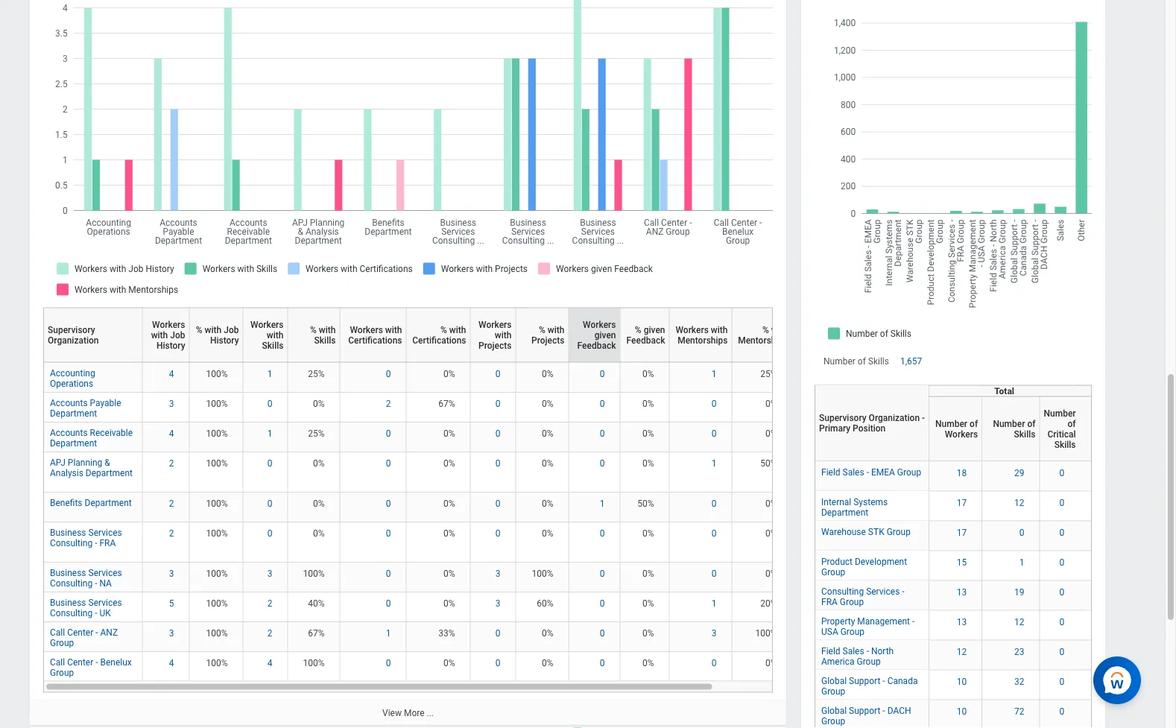Task type: describe. For each thing, give the bounding box(es) containing it.
4 for accounting operations
[[169, 369, 174, 379]]

field sales - north america group
[[822, 646, 894, 667]]

100% button for accounts payable department
[[206, 398, 230, 410]]

business services consulting - fra
[[50, 527, 122, 548]]

% for % with projects
[[539, 325, 546, 335]]

business services consulting - uk
[[50, 597, 122, 618]]

group for consulting services - fra group
[[840, 597, 864, 607]]

with for % with certifications
[[449, 325, 466, 335]]

23 button
[[1015, 646, 1027, 658]]

workers with mentorships
[[676, 325, 728, 345]]

na
[[99, 578, 112, 589]]

number of skills inside button
[[993, 419, 1036, 440]]

apj planning & analysis department
[[50, 457, 133, 478]]

number of workers button
[[934, 385, 988, 450]]

center for benelux
[[67, 657, 93, 668]]

product development group
[[822, 557, 907, 577]]

% for % given feedback
[[635, 325, 642, 335]]

payable
[[90, 398, 121, 408]]

consulting inside the consulting services - fra group
[[822, 586, 864, 597]]

workers with skills button
[[247, 307, 293, 362]]

32 button
[[1015, 676, 1027, 688]]

- inside business services consulting - uk
[[95, 608, 97, 618]]

business services consulting - na
[[50, 568, 122, 589]]

of inside number of skills
[[1028, 419, 1036, 429]]

1,657 button
[[901, 355, 925, 367]]

history for workers with job history
[[156, 340, 185, 351]]

% given feedback button
[[624, 307, 675, 362]]

23
[[1015, 647, 1025, 657]]

department for accounts receivable department
[[50, 438, 97, 448]]

view more ... link
[[30, 700, 787, 725]]

support for dach
[[849, 706, 881, 716]]

40%
[[308, 598, 325, 609]]

100% button for apj planning & analysis department
[[206, 457, 230, 469]]

0 vertical spatial number of skills
[[824, 356, 889, 366]]

19
[[1015, 587, 1025, 598]]

call center - anz group
[[50, 627, 118, 648]]

field for field sales - emea group
[[822, 467, 841, 478]]

department for accounts payable department
[[50, 408, 97, 419]]

north
[[872, 646, 894, 656]]

number down total
[[993, 419, 1026, 429]]

100% for apj planning & analysis department
[[206, 458, 228, 468]]

100% button for accounting operations
[[206, 368, 230, 380]]

% with mentorships
[[738, 325, 788, 345]]

worker profile completeness element
[[30, 0, 835, 725]]

internal systems department
[[822, 497, 888, 518]]

property
[[822, 616, 855, 627]]

number of workers
[[936, 419, 978, 440]]

field sales - emea group
[[822, 467, 922, 478]]

business for business services consulting - fra
[[50, 527, 86, 538]]

% with mentorships image for business services consulting - na
[[739, 568, 786, 580]]

accounting
[[50, 368, 95, 378]]

property management - usa group
[[822, 616, 915, 637]]

% with mentorships image for accounts payable department
[[739, 398, 786, 410]]

accounts receivable department link
[[50, 424, 133, 448]]

workers with certifications
[[348, 325, 402, 345]]

60%
[[537, 598, 554, 609]]

17 button for 0
[[957, 527, 969, 539]]

projects for %
[[532, 335, 565, 345]]

consulting for 0%
[[50, 538, 93, 548]]

skills inside number of critical skills
[[1055, 440, 1076, 450]]

33% button
[[439, 627, 457, 639]]

workers given feedback
[[578, 319, 616, 351]]

accounts payable department link
[[50, 395, 121, 419]]

4 for accounts receivable department
[[169, 428, 174, 439]]

accounting operations link
[[50, 365, 95, 389]]

with for % with projects
[[548, 325, 565, 335]]

100% for benefits department
[[206, 498, 228, 509]]

department inside "link"
[[85, 498, 132, 508]]

view
[[383, 708, 402, 718]]

services for group
[[866, 586, 900, 597]]

with for workers with certifications
[[385, 325, 402, 335]]

workers with certifications button
[[344, 307, 412, 362]]

call center - anz group link
[[50, 624, 118, 648]]

consulting for 100%
[[50, 578, 93, 589]]

% with skills button
[[292, 307, 346, 362]]

workers given feedback button
[[573, 307, 626, 362]]

call for call center - benelux group
[[50, 657, 65, 668]]

mentorships for %
[[738, 335, 788, 345]]

business services consulting - uk link
[[50, 594, 122, 618]]

15 button
[[957, 557, 969, 569]]

% for % with mentorships
[[763, 325, 769, 335]]

20% button
[[761, 597, 780, 609]]

workers with projects
[[479, 319, 512, 351]]

primary
[[819, 423, 851, 434]]

18
[[957, 468, 967, 478]]

% for % with certifications
[[441, 325, 447, 335]]

supervisory organization
[[48, 325, 99, 345]]

services for fra
[[88, 527, 122, 538]]

of inside number of critical skills
[[1068, 419, 1076, 429]]

fra inside business services consulting - fra
[[99, 538, 116, 548]]

100% button for call center - anz group
[[206, 627, 230, 639]]

business for business services consulting - uk
[[50, 597, 86, 608]]

apj
[[50, 457, 66, 468]]

supervisory organization - primary position
[[819, 413, 925, 434]]

systems
[[854, 497, 888, 507]]

mentorships for workers
[[678, 335, 728, 345]]

consulting services - fra group
[[822, 586, 905, 607]]

history for % with job history
[[210, 335, 239, 345]]

number up 'primary'
[[824, 356, 856, 366]]

projects for workers
[[479, 340, 512, 351]]

global for global support - canada group
[[822, 676, 847, 686]]

- for field sales - north america group
[[867, 646, 869, 656]]

anz
[[100, 627, 118, 638]]

canada
[[888, 676, 918, 686]]

workers for workers with skills
[[251, 319, 284, 330]]

analysis
[[50, 468, 83, 478]]

100% button for business services consulting - fra
[[206, 527, 230, 539]]

20%
[[761, 598, 777, 609]]

25% button for 1
[[308, 368, 327, 380]]

number of critical skills button
[[1044, 408, 1076, 450]]

- for call center - benelux group
[[96, 657, 98, 668]]

accounts receivable department
[[50, 427, 133, 448]]

of left 1,657
[[858, 356, 866, 366]]

12 button for 13
[[1015, 616, 1027, 628]]

67% for 67% button to the left
[[308, 628, 325, 638]]

% for % with job history
[[196, 325, 203, 335]]

planning
[[68, 457, 102, 468]]

job for % with job history
[[224, 325, 239, 335]]

development
[[855, 557, 907, 567]]

business for business services consulting - na
[[50, 568, 86, 578]]

% with job history button
[[193, 307, 249, 362]]

13 for property management - usa group
[[957, 617, 967, 627]]

group inside product development group
[[822, 567, 846, 577]]

workers for workers with certifications
[[350, 325, 383, 335]]

number of critical skills
[[1044, 408, 1076, 450]]

18 button
[[957, 467, 969, 479]]

12 for 17
[[1015, 498, 1025, 508]]

100% for call center - anz group
[[206, 628, 228, 638]]

stk
[[869, 527, 885, 537]]

5 button
[[169, 597, 176, 609]]

% with projects
[[532, 325, 565, 345]]

call center - benelux group link
[[50, 654, 132, 678]]

department for internal systems department
[[822, 507, 869, 518]]

100% button for call center - benelux group
[[206, 657, 230, 669]]

100% for business services consulting - fra
[[206, 528, 228, 539]]

- for global support - dach group
[[883, 706, 886, 716]]

32
[[1015, 677, 1025, 687]]

benelux
[[100, 657, 132, 668]]

internal
[[822, 497, 852, 507]]

global for global support - dach group
[[822, 706, 847, 716]]

workers for workers given feedback
[[583, 319, 616, 330]]

&
[[105, 457, 110, 468]]

with for workers with skills
[[267, 330, 284, 340]]

view more ...
[[383, 708, 434, 718]]

workers with job history button
[[147, 307, 195, 362]]

warehouse stk group link
[[822, 524, 911, 537]]

operations
[[50, 378, 93, 389]]

of inside 'number of workers'
[[970, 419, 978, 429]]

global support - canada group link
[[822, 673, 918, 697]]

% with skills
[[310, 325, 336, 345]]

0 horizontal spatial 67% button
[[308, 627, 327, 639]]

% with mentorships image for call center - benelux group
[[739, 657, 786, 669]]

given for workers
[[595, 330, 616, 340]]

global support - dach group link
[[822, 703, 912, 727]]

number inside 'number of workers'
[[936, 419, 968, 429]]

...
[[427, 708, 434, 718]]

% with job history
[[196, 325, 239, 345]]

services for na
[[88, 568, 122, 578]]

warehouse stk group
[[822, 527, 911, 537]]

17 for 12
[[957, 498, 967, 508]]

feedback for workers
[[578, 340, 616, 351]]

workers with mentorships button
[[674, 307, 738, 362]]

workers with skills
[[251, 319, 284, 351]]

group for global support - canada group
[[822, 686, 846, 697]]

15
[[957, 557, 967, 568]]

field sales - north america group link
[[822, 643, 894, 667]]



Task type: locate. For each thing, give the bounding box(es) containing it.
group inside field sales - north america group
[[857, 656, 881, 667]]

number of skills button
[[987, 385, 1046, 450]]

% right workers given feedback button
[[635, 325, 642, 335]]

group down global support - canada group
[[822, 716, 846, 727]]

2 13 button from the top
[[957, 616, 969, 628]]

0 vertical spatial sales
[[843, 467, 865, 478]]

sales down "property management - usa group" at the bottom of page
[[843, 646, 865, 656]]

1 vertical spatial 12
[[1015, 617, 1025, 627]]

global down america
[[822, 676, 847, 686]]

1 horizontal spatial mentorships
[[738, 335, 788, 345]]

1 horizontal spatial supervisory
[[819, 413, 867, 423]]

% with projects button
[[520, 307, 574, 362]]

support down field sales - north america group
[[849, 676, 881, 686]]

10 for canada
[[957, 677, 967, 687]]

1 vertical spatial 12 button
[[1015, 616, 1027, 628]]

12 for 13
[[1015, 617, 1025, 627]]

% right workers with job history button
[[196, 325, 203, 335]]

- inside call center - anz group
[[96, 627, 98, 638]]

organization
[[48, 335, 99, 345], [869, 413, 920, 423]]

emea
[[872, 467, 895, 478]]

center down call center - anz group
[[67, 657, 93, 668]]

4 button for accounting operations
[[169, 368, 176, 380]]

group down america
[[822, 686, 846, 697]]

accounts inside accounts receivable department
[[50, 427, 88, 438]]

2 vertical spatial business
[[50, 597, 86, 608]]

% with mentorships image for benefits department
[[739, 498, 786, 510]]

4 button for call center - benelux group
[[169, 657, 176, 669]]

group inside global support - canada group
[[822, 686, 846, 697]]

2 mentorships from the left
[[738, 335, 788, 345]]

department inside accounts receivable department
[[50, 438, 97, 448]]

sales left emea
[[843, 467, 865, 478]]

33%
[[439, 628, 455, 638]]

0 vertical spatial 13
[[957, 587, 967, 598]]

1 10 from the top
[[957, 677, 967, 687]]

1 vertical spatial 17 button
[[957, 527, 969, 539]]

1
[[267, 369, 273, 379], [712, 369, 717, 379], [267, 428, 273, 439], [712, 458, 717, 468], [600, 498, 605, 509], [1020, 557, 1025, 568], [712, 598, 717, 609], [386, 628, 391, 638]]

% right workers with skills button
[[310, 325, 317, 335]]

product development group link
[[822, 554, 907, 577]]

usa
[[822, 627, 839, 637]]

6 % with mentorships image from the top
[[739, 657, 786, 669]]

department
[[50, 408, 97, 419], [50, 438, 97, 448], [86, 468, 133, 478], [85, 498, 132, 508], [822, 507, 869, 518]]

workers right "% given feedback" 'button'
[[676, 325, 709, 335]]

2 field from the top
[[822, 646, 841, 656]]

with inside workers with projects
[[495, 330, 512, 340]]

benefits department link
[[50, 495, 132, 508]]

67% button down 40% button
[[308, 627, 327, 639]]

0 horizontal spatial 67%
[[308, 628, 325, 638]]

0 vertical spatial fra
[[99, 538, 116, 548]]

services inside the consulting services - fra group
[[866, 586, 900, 597]]

- left canada
[[883, 676, 886, 686]]

10 button for dach
[[957, 706, 969, 718]]

services for uk
[[88, 597, 122, 608]]

- for call center - anz group
[[96, 627, 98, 638]]

with for % with skills
[[319, 325, 336, 335]]

0 vertical spatial 67%
[[439, 398, 455, 409]]

certifications left workers with projects
[[412, 335, 466, 345]]

0 horizontal spatial supervisory
[[48, 325, 95, 335]]

10 button left 32
[[957, 676, 969, 688]]

12 button down 29 button
[[1015, 497, 1027, 509]]

0 button
[[386, 368, 393, 380], [496, 368, 503, 380], [600, 368, 607, 380], [267, 398, 275, 410], [496, 398, 503, 410], [600, 398, 607, 410], [712, 398, 719, 410], [386, 427, 393, 439], [496, 427, 503, 439], [600, 427, 607, 439], [712, 427, 719, 439], [267, 457, 275, 469], [386, 457, 393, 469], [496, 457, 503, 469], [600, 457, 607, 469], [1060, 467, 1067, 479], [1060, 497, 1067, 509], [267, 498, 275, 510], [386, 498, 393, 510], [496, 498, 503, 510], [712, 498, 719, 510], [1020, 527, 1027, 539], [1060, 527, 1067, 539], [267, 527, 275, 539], [386, 527, 393, 539], [496, 527, 503, 539], [600, 527, 607, 539], [712, 527, 719, 539], [1060, 557, 1067, 569], [386, 568, 393, 580], [600, 568, 607, 580], [712, 568, 719, 580], [1060, 586, 1067, 598], [386, 597, 393, 609], [600, 597, 607, 609], [1060, 616, 1067, 628], [496, 627, 503, 639], [600, 627, 607, 639], [1060, 646, 1067, 658], [386, 657, 393, 669], [496, 657, 503, 669], [600, 657, 607, 669], [712, 657, 719, 669], [1060, 676, 1067, 688], [1060, 706, 1067, 718]]

- inside call center - benelux group
[[96, 657, 98, 668]]

fra inside the consulting services - fra group
[[822, 597, 838, 607]]

organization for supervisory organization
[[48, 335, 99, 345]]

- for consulting services - fra group
[[902, 586, 905, 597]]

0 vertical spatial 50%
[[761, 458, 777, 468]]

services inside the business services consulting - na
[[88, 568, 122, 578]]

services
[[88, 527, 122, 538], [88, 568, 122, 578], [866, 586, 900, 597], [88, 597, 122, 608]]

13 button
[[957, 586, 969, 598], [957, 616, 969, 628]]

% inside % given feedback
[[635, 325, 642, 335]]

25% button for 0
[[308, 427, 327, 439]]

0 horizontal spatial organization
[[48, 335, 99, 345]]

25% button
[[308, 368, 327, 380], [761, 368, 780, 380], [308, 427, 327, 439]]

0 vertical spatial 17 button
[[957, 497, 969, 509]]

1 vertical spatial 67% button
[[308, 627, 327, 639]]

1 horizontal spatial feedback
[[627, 335, 665, 345]]

accounting operations
[[50, 368, 95, 389]]

field sales - emea group link
[[822, 464, 922, 478]]

0 vertical spatial 12
[[1015, 498, 1025, 508]]

accounts for accounts payable department
[[50, 398, 88, 408]]

1 vertical spatial center
[[67, 657, 93, 668]]

% for % with skills
[[310, 325, 317, 335]]

17 up the 15
[[957, 527, 967, 538]]

1 horizontal spatial 67% button
[[439, 398, 457, 410]]

13 for consulting services - fra group
[[957, 587, 967, 598]]

0 vertical spatial supervisory
[[48, 325, 95, 335]]

% inside % with projects
[[539, 325, 546, 335]]

with inside % with skills
[[319, 325, 336, 335]]

0 horizontal spatial feedback
[[578, 340, 616, 351]]

global inside global support - canada group
[[822, 676, 847, 686]]

60% button
[[537, 597, 556, 609]]

supervisory organization - primary position button
[[819, 385, 935, 462]]

1 vertical spatial support
[[849, 706, 881, 716]]

2 % with mentorships image from the top
[[739, 427, 786, 439]]

history left workers with skills
[[210, 335, 239, 345]]

business inside the business services consulting - na
[[50, 568, 86, 578]]

benefits
[[50, 498, 82, 508]]

group for call center - benelux group
[[50, 668, 74, 678]]

department up the accounts receivable department link on the bottom left of page
[[50, 408, 97, 419]]

with inside '% with certifications'
[[449, 325, 466, 335]]

% with certifications button
[[410, 307, 476, 362]]

business inside business services consulting - fra
[[50, 527, 86, 538]]

% inside % with mentorships
[[763, 325, 769, 335]]

1 vertical spatial fra
[[822, 597, 838, 607]]

services up business services consulting - uk link
[[88, 568, 122, 578]]

global inside global support - dach group
[[822, 706, 847, 716]]

13
[[957, 587, 967, 598], [957, 617, 967, 627]]

2 support from the top
[[849, 706, 881, 716]]

% left workers with projects
[[441, 325, 447, 335]]

1 horizontal spatial given
[[644, 325, 665, 335]]

with inside workers with certifications
[[385, 325, 402, 335]]

1 % from the left
[[196, 325, 203, 335]]

- right management at the right of page
[[913, 616, 915, 627]]

0 horizontal spatial projects
[[479, 340, 512, 351]]

- left 'number of workers'
[[922, 413, 925, 423]]

1 horizontal spatial job
[[224, 325, 239, 335]]

mentorships right workers with mentorships button in the right of the page
[[738, 335, 788, 345]]

workers
[[152, 319, 185, 330], [251, 319, 284, 330], [479, 319, 512, 330], [583, 319, 616, 330], [350, 325, 383, 335], [676, 325, 709, 335], [945, 429, 978, 440]]

- for property management - usa group
[[913, 616, 915, 627]]

of left number of skills button
[[970, 419, 978, 429]]

certifications right % with skills
[[348, 335, 402, 345]]

13 button for 19
[[957, 586, 969, 598]]

organization inside the supervisory organization - primary position
[[869, 413, 920, 423]]

apj planning & analysis department link
[[50, 454, 133, 478]]

department inside apj planning & analysis department
[[86, 468, 133, 478]]

1 global from the top
[[822, 676, 847, 686]]

0
[[386, 369, 391, 379], [496, 369, 501, 379], [600, 369, 605, 379], [267, 398, 273, 409], [496, 398, 501, 409], [600, 398, 605, 409], [712, 398, 717, 409], [386, 428, 391, 439], [496, 428, 501, 439], [600, 428, 605, 439], [712, 428, 717, 439], [267, 458, 273, 468], [386, 458, 391, 468], [496, 458, 501, 468], [600, 458, 605, 468], [1060, 468, 1065, 478], [1060, 498, 1065, 508], [267, 498, 273, 509], [386, 498, 391, 509], [496, 498, 501, 509], [712, 498, 717, 509], [1020, 527, 1025, 538], [1060, 527, 1065, 538], [267, 528, 273, 539], [386, 528, 391, 539], [496, 528, 501, 539], [600, 528, 605, 539], [712, 528, 717, 539], [1060, 557, 1065, 568], [386, 568, 391, 579], [600, 568, 605, 579], [712, 568, 717, 579], [1060, 587, 1065, 598], [386, 598, 391, 609], [600, 598, 605, 609], [1060, 617, 1065, 627], [496, 628, 501, 638], [600, 628, 605, 638], [1060, 647, 1065, 657], [386, 658, 391, 668], [496, 658, 501, 668], [600, 658, 605, 668], [712, 658, 717, 668], [1060, 677, 1065, 687], [1060, 706, 1065, 717]]

1 vertical spatial 17
[[957, 527, 967, 538]]

support inside global support - canada group
[[849, 676, 881, 686]]

with right workers with mentorships button in the right of the page
[[772, 325, 788, 335]]

- left emea
[[867, 467, 869, 478]]

12 left 23
[[957, 647, 967, 657]]

1 vertical spatial business
[[50, 568, 86, 578]]

group up call center - benelux group link
[[50, 638, 74, 648]]

consulting up business services consulting - uk link
[[50, 578, 93, 589]]

% inside '% with certifications'
[[441, 325, 447, 335]]

0 horizontal spatial 50% button
[[638, 498, 656, 510]]

number of skills down total
[[993, 419, 1036, 440]]

projects left workers given feedback
[[532, 335, 565, 345]]

50% for the leftmost '50%' button
[[638, 498, 654, 509]]

100% for accounts payable department
[[206, 398, 228, 409]]

1 center from the top
[[67, 627, 93, 638]]

2 vertical spatial 12 button
[[957, 646, 969, 658]]

warehouse
[[822, 527, 866, 537]]

field down usa
[[822, 646, 841, 656]]

workers with job history
[[151, 319, 185, 351]]

3 business from the top
[[50, 597, 86, 608]]

workers inside 'number of workers'
[[945, 429, 978, 440]]

number
[[824, 356, 856, 366], [1044, 408, 1076, 419], [936, 419, 968, 429], [993, 419, 1026, 429]]

67% for 67% button to the top
[[439, 398, 455, 409]]

supervisory
[[48, 325, 95, 335], [819, 413, 867, 423]]

100% button for business services consulting - uk
[[206, 597, 230, 609]]

group up property
[[840, 597, 864, 607]]

center inside call center - benelux group
[[67, 657, 93, 668]]

workers for workers with mentorships
[[676, 325, 709, 335]]

13 button for 12
[[957, 616, 969, 628]]

1 vertical spatial 13
[[957, 617, 967, 627]]

of right number of skills button
[[1068, 419, 1076, 429]]

field for field sales - north america group
[[822, 646, 841, 656]]

feedback inside button
[[578, 340, 616, 351]]

0 horizontal spatial fra
[[99, 538, 116, 548]]

workers left % with projects 'button'
[[479, 319, 512, 330]]

- left dach
[[883, 706, 886, 716]]

center down business services consulting - uk
[[67, 627, 93, 638]]

6 % from the left
[[763, 325, 769, 335]]

1 horizontal spatial 50% button
[[761, 457, 780, 469]]

0 vertical spatial 17
[[957, 498, 967, 508]]

job inside workers with job history
[[170, 330, 185, 340]]

- inside field sales - north america group
[[867, 646, 869, 656]]

4 % with mentorships image from the top
[[739, 527, 786, 539]]

projects
[[532, 335, 565, 345], [479, 340, 512, 351]]

with left % with skills button
[[267, 330, 284, 340]]

consulting inside business services consulting - fra
[[50, 538, 93, 548]]

consulting inside business services consulting - uk
[[50, 608, 93, 618]]

given inside % given feedback
[[644, 325, 665, 335]]

0 vertical spatial organization
[[48, 335, 99, 345]]

2 sales from the top
[[843, 646, 865, 656]]

given
[[644, 325, 665, 335], [595, 330, 616, 340]]

67% button
[[439, 398, 457, 410], [308, 627, 327, 639]]

accounts payable department
[[50, 398, 121, 419]]

17 button up the 15
[[957, 527, 969, 539]]

% inside % with skills
[[310, 325, 317, 335]]

group inside "property management - usa group"
[[841, 627, 865, 637]]

support down global support - canada group
[[849, 706, 881, 716]]

- for global support - canada group
[[883, 676, 886, 686]]

100%
[[206, 369, 228, 379], [206, 398, 228, 409], [206, 428, 228, 439], [206, 458, 228, 468], [206, 498, 228, 509], [206, 528, 228, 539], [206, 568, 228, 579], [303, 568, 325, 579], [532, 568, 554, 579], [206, 598, 228, 609], [206, 628, 228, 638], [756, 628, 777, 638], [206, 658, 228, 668], [303, 658, 325, 668]]

0 horizontal spatial job
[[170, 330, 185, 340]]

1 vertical spatial number of skills
[[993, 419, 1036, 440]]

4 % from the left
[[539, 325, 546, 335]]

2 13 from the top
[[957, 617, 967, 627]]

sales inside field sales - emea group link
[[843, 467, 865, 478]]

% right "workers with projects" button at top
[[539, 325, 546, 335]]

receivable
[[90, 427, 133, 438]]

projects inside workers with projects
[[479, 340, 512, 351]]

1 vertical spatial 67%
[[308, 628, 325, 638]]

% right workers with mentorships button in the right of the page
[[763, 325, 769, 335]]

2 call from the top
[[50, 657, 65, 668]]

call for call center - anz group
[[50, 627, 65, 638]]

with right workers with job history button
[[205, 325, 222, 335]]

group inside the consulting services - fra group
[[840, 597, 864, 607]]

of left number of critical skills
[[1028, 419, 1036, 429]]

2 17 button from the top
[[957, 527, 969, 539]]

1 10 button from the top
[[957, 676, 969, 688]]

3 % from the left
[[441, 325, 447, 335]]

group inside call center - anz group
[[50, 638, 74, 648]]

5 % with mentorships image from the top
[[739, 568, 786, 580]]

job left workers with skills
[[224, 325, 239, 335]]

0 vertical spatial center
[[67, 627, 93, 638]]

sales for emea
[[843, 467, 865, 478]]

consulting inside the business services consulting - na
[[50, 578, 93, 589]]

72
[[1015, 706, 1025, 717]]

number up 18
[[936, 419, 968, 429]]

projects left % with projects 'button'
[[479, 340, 512, 351]]

critical
[[1048, 429, 1076, 440]]

- inside business services consulting - fra
[[95, 538, 97, 548]]

1 vertical spatial accounts
[[50, 427, 88, 438]]

workers with projects button
[[475, 307, 522, 362]]

skills inside workers with skills
[[262, 340, 284, 351]]

services down na
[[88, 597, 122, 608]]

global support - canada group
[[822, 676, 918, 697]]

1 support from the top
[[849, 676, 881, 686]]

1 vertical spatial 13 button
[[957, 616, 969, 628]]

fra up property
[[822, 597, 838, 607]]

department up planning
[[50, 438, 97, 448]]

given inside workers given feedback
[[595, 330, 616, 340]]

0 vertical spatial accounts
[[50, 398, 88, 408]]

with inside % with job history
[[205, 325, 222, 335]]

global down global support - canada group
[[822, 706, 847, 716]]

fra up "business services consulting - na" link
[[99, 538, 116, 548]]

29 button
[[1015, 467, 1027, 479]]

skills for % with skills button
[[314, 335, 336, 345]]

2 global from the top
[[822, 706, 847, 716]]

10 button for canada
[[957, 676, 969, 688]]

- inside "property management - usa group"
[[913, 616, 915, 627]]

% with mentorships button
[[736, 325, 788, 345]]

group up global support - canada group link at the right bottom
[[857, 656, 881, 667]]

4 for call center - benelux group
[[169, 658, 174, 668]]

0 vertical spatial 67% button
[[439, 398, 457, 410]]

1 17 from the top
[[957, 498, 967, 508]]

10
[[957, 677, 967, 687], [957, 706, 967, 717]]

0 vertical spatial 13 button
[[957, 586, 969, 598]]

1 horizontal spatial number of skills
[[993, 419, 1036, 440]]

with left workers given feedback
[[548, 325, 565, 335]]

call down call center - anz group
[[50, 657, 65, 668]]

1 certifications from the left
[[348, 335, 402, 345]]

with inside % with mentorships
[[772, 325, 788, 335]]

with inside workers with job history
[[151, 330, 168, 340]]

12 button up 23
[[1015, 616, 1027, 628]]

- inside the business services consulting - na
[[95, 578, 97, 589]]

0 vertical spatial business
[[50, 527, 86, 538]]

1 call from the top
[[50, 627, 65, 638]]

10 left 72
[[957, 706, 967, 717]]

group for property management - usa group
[[841, 627, 865, 637]]

workers left % with job history
[[152, 319, 185, 330]]

0 vertical spatial 10 button
[[957, 676, 969, 688]]

certifications for %
[[412, 335, 466, 345]]

0 vertical spatial field
[[822, 467, 841, 478]]

history inside workers with job history
[[156, 340, 185, 351]]

group right stk
[[887, 527, 911, 537]]

product
[[822, 557, 853, 567]]

workers inside workers with job history
[[152, 319, 185, 330]]

1 horizontal spatial certifications
[[412, 335, 466, 345]]

sales inside field sales - north america group
[[843, 646, 865, 656]]

organization up accounting
[[48, 335, 99, 345]]

department inside accounts payable department
[[50, 408, 97, 419]]

100% button for accounts receivable department
[[206, 427, 230, 439]]

call inside call center - anz group
[[50, 627, 65, 638]]

workers up 18
[[945, 429, 978, 440]]

with for % with job history
[[205, 325, 222, 335]]

organization for supervisory organization - primary position
[[869, 413, 920, 423]]

10 for dach
[[957, 706, 967, 717]]

1 vertical spatial global
[[822, 706, 847, 716]]

1 vertical spatial organization
[[869, 413, 920, 423]]

67% down 40% button
[[308, 628, 325, 638]]

2 10 button from the top
[[957, 706, 969, 718]]

10 button left 72
[[957, 706, 969, 718]]

1 vertical spatial sales
[[843, 646, 865, 656]]

12
[[1015, 498, 1025, 508], [1015, 617, 1025, 627], [957, 647, 967, 657]]

workers inside workers with certifications
[[350, 325, 383, 335]]

mentorships inside workers with mentorships
[[678, 335, 728, 345]]

12 button for 17
[[1015, 497, 1027, 509]]

accounts inside accounts payable department
[[50, 398, 88, 408]]

- inside the consulting services - fra group
[[902, 586, 905, 597]]

services inside business services consulting - fra
[[88, 527, 122, 538]]

business
[[50, 527, 86, 538], [50, 568, 86, 578], [50, 597, 86, 608]]

0 vertical spatial 50% button
[[761, 457, 780, 469]]

1 mentorships from the left
[[678, 335, 728, 345]]

2 17 from the top
[[957, 527, 967, 538]]

consulting services - fra group link
[[822, 583, 905, 607]]

1 accounts from the top
[[50, 398, 88, 408]]

internal systems department link
[[822, 494, 888, 518]]

100% button for benefits department
[[206, 498, 230, 510]]

certifications for workers
[[348, 335, 402, 345]]

0 vertical spatial 12 button
[[1015, 497, 1027, 509]]

accounts down accounts payable department
[[50, 427, 88, 438]]

supervisory up field sales - emea group link
[[819, 413, 867, 423]]

0 horizontal spatial given
[[595, 330, 616, 340]]

50%
[[761, 458, 777, 468], [638, 498, 654, 509]]

1 business from the top
[[50, 527, 86, 538]]

1 13 from the top
[[957, 587, 967, 598]]

4 button for accounts receivable department
[[169, 427, 176, 439]]

number up critical at the bottom right
[[1044, 408, 1076, 419]]

position
[[853, 423, 886, 434]]

1 13 button from the top
[[957, 586, 969, 598]]

with left % with job history
[[151, 330, 168, 340]]

100% for business services consulting - na
[[206, 568, 228, 579]]

0 vertical spatial call
[[50, 627, 65, 638]]

group inside call center - benelux group
[[50, 668, 74, 678]]

2 accounts from the top
[[50, 427, 88, 438]]

workers right % with job history button
[[251, 319, 284, 330]]

workers inside workers given feedback
[[583, 319, 616, 330]]

with left % with projects 'button'
[[495, 330, 512, 340]]

organization inside button
[[48, 335, 99, 345]]

17 down the 18 button
[[957, 498, 967, 508]]

% with mentorships image for business services consulting - fra
[[739, 527, 786, 539]]

feedback inside 'button'
[[627, 335, 665, 345]]

0 horizontal spatial history
[[156, 340, 185, 351]]

with inside % with projects
[[548, 325, 565, 335]]

with for workers with job history
[[151, 330, 168, 340]]

1 horizontal spatial organization
[[869, 413, 920, 423]]

supervisory inside the supervisory organization - primary position
[[819, 413, 867, 423]]

- left na
[[95, 578, 97, 589]]

12 down 29 button
[[1015, 498, 1025, 508]]

%
[[196, 325, 203, 335], [310, 325, 317, 335], [441, 325, 447, 335], [539, 325, 546, 335], [635, 325, 642, 335], [763, 325, 769, 335]]

support inside global support - dach group
[[849, 706, 881, 716]]

- inside global support - dach group
[[883, 706, 886, 716]]

1 vertical spatial field
[[822, 646, 841, 656]]

fra
[[99, 538, 116, 548], [822, 597, 838, 607]]

skills inside % with skills
[[314, 335, 336, 345]]

consulting for 40%
[[50, 608, 93, 618]]

1 horizontal spatial history
[[210, 335, 239, 345]]

department up the benefits department "link"
[[86, 468, 133, 478]]

history left % with job history
[[156, 340, 185, 351]]

0 horizontal spatial number of skills
[[824, 356, 889, 366]]

with for workers with mentorships
[[711, 325, 728, 335]]

benefits department
[[50, 498, 132, 508]]

- for supervisory organization - primary position
[[922, 413, 925, 423]]

5 % from the left
[[635, 325, 642, 335]]

workers for workers with job history
[[152, 319, 185, 330]]

0 vertical spatial global
[[822, 676, 847, 686]]

0 vertical spatial support
[[849, 676, 881, 686]]

global support - dach group
[[822, 706, 912, 727]]

2 10 from the top
[[957, 706, 967, 717]]

1 horizontal spatial 67%
[[439, 398, 455, 409]]

feedback for %
[[627, 335, 665, 345]]

1 17 button from the top
[[957, 497, 969, 509]]

with for workers with projects
[[495, 330, 512, 340]]

% with mentorships image for accounts receivable department
[[739, 427, 786, 439]]

accounts down operations
[[50, 398, 88, 408]]

% with certifications
[[412, 325, 466, 345]]

with for % with mentorships
[[772, 325, 788, 335]]

1 % with mentorships image from the top
[[739, 398, 786, 410]]

call center - benelux group
[[50, 657, 132, 678]]

center for anz
[[67, 627, 93, 638]]

2 vertical spatial 12
[[957, 647, 967, 657]]

supervisory inside supervisory organization
[[48, 325, 95, 335]]

- up management at the right of page
[[902, 586, 905, 597]]

center
[[67, 627, 93, 638], [67, 657, 93, 668]]

2 certifications from the left
[[412, 335, 466, 345]]

with inside workers with mentorships
[[711, 325, 728, 335]]

services inside business services consulting - uk
[[88, 597, 122, 608]]

% with mentorships image
[[739, 398, 786, 410], [739, 427, 786, 439], [739, 498, 786, 510], [739, 527, 786, 539], [739, 568, 786, 580], [739, 657, 786, 669]]

center inside call center - anz group
[[67, 627, 93, 638]]

with inside workers with skills
[[267, 330, 284, 340]]

1 vertical spatial 10 button
[[957, 706, 969, 718]]

services up management at the right of page
[[866, 586, 900, 597]]

group down call center - anz group
[[50, 668, 74, 678]]

field up the internal
[[822, 467, 841, 478]]

67% button down % with certifications button
[[439, 398, 457, 410]]

department inside internal systems department
[[822, 507, 869, 518]]

1 vertical spatial supervisory
[[819, 413, 867, 423]]

history inside % with job history
[[210, 335, 239, 345]]

1 vertical spatial call
[[50, 657, 65, 668]]

consulting up "business services consulting - na" link
[[50, 538, 93, 548]]

% inside % with job history
[[196, 325, 203, 335]]

with left workers with certifications
[[319, 325, 336, 335]]

group for global support - dach group
[[822, 716, 846, 727]]

skills for workers with skills button
[[262, 340, 284, 351]]

0 horizontal spatial certifications
[[348, 335, 402, 345]]

workers inside workers with mentorships
[[676, 325, 709, 335]]

call inside call center - benelux group
[[50, 657, 65, 668]]

2 business from the top
[[50, 568, 86, 578]]

history
[[210, 335, 239, 345], [156, 340, 185, 351]]

1 horizontal spatial projects
[[532, 335, 565, 345]]

mentorships
[[678, 335, 728, 345], [738, 335, 788, 345]]

group up 'consulting services - fra group' link
[[822, 567, 846, 577]]

services down benefits department
[[88, 527, 122, 538]]

12 button
[[1015, 497, 1027, 509], [1015, 616, 1027, 628], [957, 646, 969, 658]]

5
[[169, 598, 174, 609]]

1 vertical spatial 50% button
[[638, 498, 656, 510]]

100% for business services consulting - uk
[[206, 598, 228, 609]]

given for %
[[644, 325, 665, 335]]

0 horizontal spatial 50%
[[638, 498, 654, 509]]

- inside the supervisory organization - primary position
[[922, 413, 925, 423]]

group inside global support - dach group
[[822, 716, 846, 727]]

1 sales from the top
[[843, 467, 865, 478]]

field inside field sales - north america group
[[822, 646, 841, 656]]

job inside % with job history
[[224, 325, 239, 335]]

mentorships right "% given feedback" 'button'
[[678, 335, 728, 345]]

department up warehouse
[[822, 507, 869, 518]]

2 % from the left
[[310, 325, 317, 335]]

given left % given feedback
[[595, 330, 616, 340]]

supervisory for supervisory organization
[[48, 325, 95, 335]]

3 % with mentorships image from the top
[[739, 498, 786, 510]]

sales
[[843, 467, 865, 478], [843, 646, 865, 656]]

supervisory up accounting
[[48, 325, 95, 335]]

1 horizontal spatial fra
[[822, 597, 838, 607]]

with left workers with projects
[[449, 325, 466, 335]]

feedback right % with projects
[[578, 340, 616, 351]]

1 horizontal spatial 50%
[[761, 458, 777, 468]]

1 vertical spatial 50%
[[638, 498, 654, 509]]

business down the business services consulting - na
[[50, 597, 86, 608]]

- inside global support - canada group
[[883, 676, 886, 686]]

feedback right workers given feedback button
[[627, 335, 665, 345]]

projects inside 'button'
[[532, 335, 565, 345]]

1 field from the top
[[822, 467, 841, 478]]

group right usa
[[841, 627, 865, 637]]

call down business services consulting - uk
[[50, 627, 65, 638]]

72 button
[[1015, 706, 1027, 718]]

2 center from the top
[[67, 657, 93, 668]]

more
[[404, 708, 425, 718]]

with left the % with mentorships button
[[711, 325, 728, 335]]

job for workers with job history
[[170, 330, 185, 340]]

0 horizontal spatial mentorships
[[678, 335, 728, 345]]

workers left % given feedback
[[583, 319, 616, 330]]

business inside business services consulting - uk
[[50, 597, 86, 608]]

1 vertical spatial 10
[[957, 706, 967, 717]]

17 for 0
[[957, 527, 967, 538]]

- up "business services consulting - na" link
[[95, 538, 97, 548]]

0 vertical spatial 10
[[957, 677, 967, 687]]

number of skills left 1,657
[[824, 356, 889, 366]]

0% button
[[444, 368, 457, 380], [542, 368, 556, 380], [643, 368, 656, 380], [313, 398, 327, 410], [542, 398, 556, 410], [643, 398, 656, 410], [444, 427, 457, 439], [542, 427, 556, 439], [643, 427, 656, 439], [313, 457, 327, 469], [444, 457, 457, 469], [542, 457, 556, 469], [643, 457, 656, 469], [313, 498, 327, 510], [444, 498, 457, 510], [542, 498, 556, 510], [313, 527, 327, 539], [444, 527, 457, 539], [542, 527, 556, 539], [643, 527, 656, 539], [444, 568, 457, 580], [643, 568, 656, 580], [444, 597, 457, 609], [643, 597, 656, 609], [542, 627, 556, 639], [643, 627, 656, 639], [444, 657, 457, 669], [542, 657, 556, 669], [643, 657, 656, 669]]



Task type: vqa. For each thing, say whether or not it's contained in the screenshot.
leftmost Organization
yes



